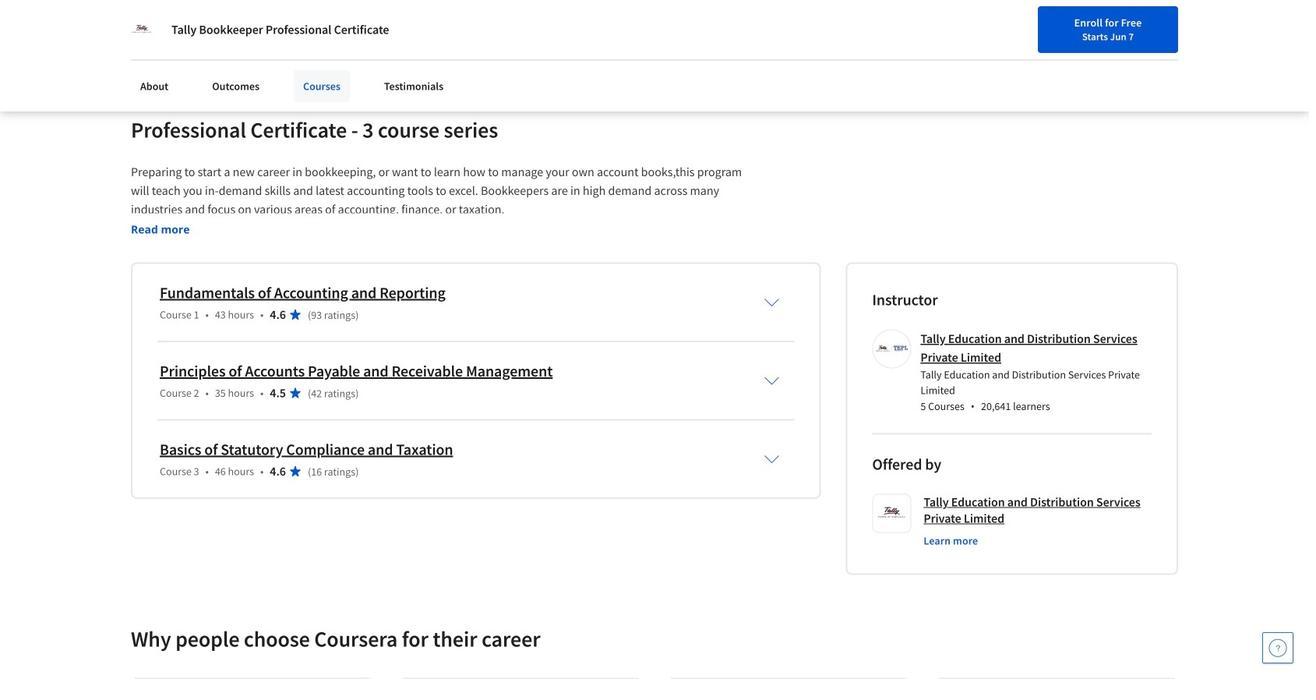 Task type: locate. For each thing, give the bounding box(es) containing it.
help center image
[[1269, 639, 1288, 657]]

menu
[[770, 0, 1179, 51]]

tally education and distribution services private limited image
[[875, 332, 909, 366]]

None search field
[[332, 8, 710, 42]]

menu item
[[998, 7, 1085, 44]]

coursera image
[[131, 13, 230, 38]]



Task type: describe. For each thing, give the bounding box(es) containing it.
coursera career certificate image
[[884, 0, 1144, 82]]

tally education and distribution services private limited image
[[131, 19, 153, 41]]



Task type: vqa. For each thing, say whether or not it's contained in the screenshot.
topmost this
no



